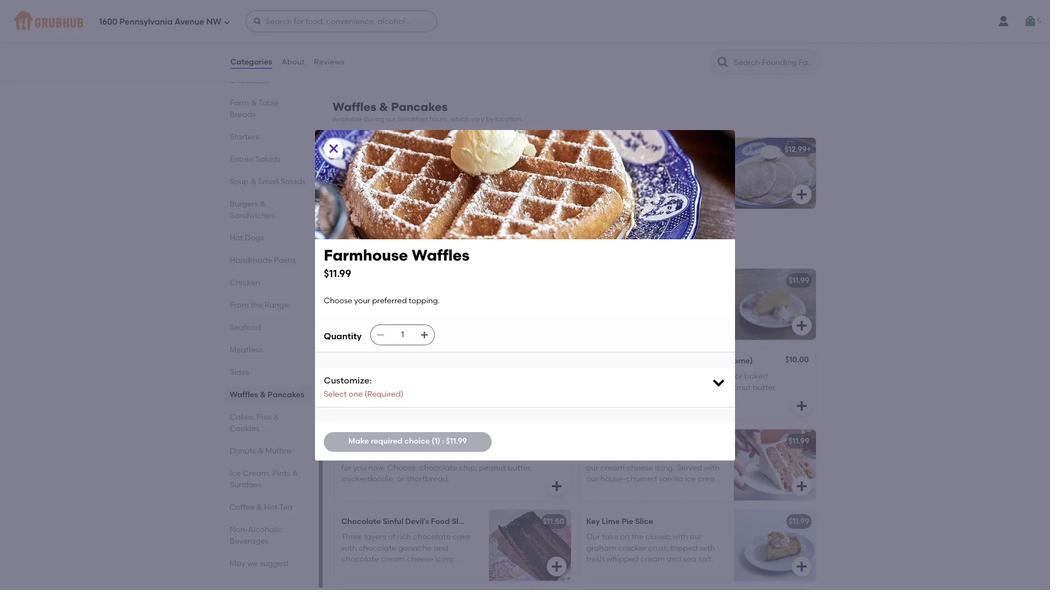 Task type: vqa. For each thing, say whether or not it's contained in the screenshot.
Entrees,
no



Task type: locate. For each thing, give the bounding box(es) containing it.
1/2
[[586, 357, 598, 366]]

seafood tab
[[230, 322, 306, 334]]

0 vertical spatial and
[[701, 453, 715, 462]]

1 horizontal spatial cheese
[[627, 464, 653, 473]]

0 horizontal spatial butter,
[[429, 394, 454, 404]]

slice inside button
[[439, 276, 457, 286]]

the inside three layers of rich chocolate cake with chocolate ganache and chocolate cream cheese icing. served with our house-churned vanilla ice cream on the side.
[[418, 577, 430, 587]]

& right coffee
[[257, 503, 262, 513]]

1 vertical spatial churned
[[426, 566, 457, 576]]

your down ny
[[699, 171, 715, 181]]

topping. down cheesecake
[[409, 297, 440, 306]]

to for 1/2 dozen cookies (warm or bake-at-home)
[[684, 372, 692, 381]]

waffles inside waffles & pancakes available during our breakfast hours, which vary by location.
[[333, 100, 376, 114]]

topping.
[[426, 160, 457, 170], [409, 297, 440, 306]]

soup & small salads tab
[[230, 176, 306, 188]]

choose inside served with our farmers upstate ny grade a maple syrup.  choose your preferred pancakes.
[[669, 171, 697, 181]]

ice down raisins
[[685, 475, 696, 484]]

bean
[[369, 276, 388, 286]]

1 vertical spatial ice
[[367, 577, 378, 587]]

meatless tab
[[230, 345, 306, 356]]

0 horizontal spatial baked
[[374, 383, 398, 393]]

icing. down cake
[[435, 555, 455, 565]]

vanilla inside three layers of rich chocolate cake with chocolate ganache and chocolate cream cheese icing. served with our house-churned vanilla ice cream on the side.
[[341, 577, 366, 587]]

pancakes for waffles & pancakes
[[268, 391, 304, 400]]

1 vertical spatial pies
[[257, 413, 272, 422]]

cookies inside "cakes, pies & cookies"
[[230, 424, 260, 434]]

Input item quantity number field
[[391, 325, 415, 345]]

0 horizontal spatial house-
[[400, 566, 426, 576]]

coffee & hot tea tab
[[230, 502, 306, 514]]

2 horizontal spatial butter,
[[753, 383, 777, 393]]

1 horizontal spatial chip,
[[459, 464, 477, 473]]

for down "make"
[[341, 464, 351, 473]]

0 vertical spatial side.
[[612, 486, 629, 495]]

the inside tab
[[251, 301, 263, 310]]

dough down input item quantity number field
[[413, 372, 437, 381]]

0 vertical spatial farmhouse
[[341, 145, 383, 154]]

handmade pasta tab
[[230, 255, 306, 266]]

0 vertical spatial snickerdoodle,
[[586, 394, 640, 404]]

pancakes up served with our farmers upstate ny grade a maple syrup.  choose your preferred pancakes. at the top right of the page
[[627, 145, 664, 154]]

2 horizontal spatial baked
[[744, 372, 768, 381]]

0 horizontal spatial pancakes
[[268, 391, 304, 400]]

you down dozen
[[598, 383, 612, 393]]

coffee & hot tea
[[230, 503, 293, 513]]

0 horizontal spatial icing.
[[435, 555, 455, 565]]

chocolate down (warm
[[665, 383, 702, 393]]

1 horizontal spatial on
[[586, 486, 596, 495]]

0 vertical spatial served
[[586, 160, 612, 170]]

& down waffles & pancakes tab
[[274, 413, 279, 422]]

slice up cake
[[452, 518, 470, 527]]

0 horizontal spatial chocolate
[[230, 76, 269, 85]]

chip, for 1/2 dozen cookies (warm or bake-at-home)
[[704, 383, 722, 393]]

0 horizontal spatial your
[[354, 297, 370, 306]]

2 horizontal spatial now.
[[613, 383, 631, 393]]

pies down 'waffles & pancakes'
[[257, 413, 272, 422]]

0 vertical spatial cheese
[[627, 464, 653, 473]]

0 vertical spatial churned
[[626, 475, 657, 484]]

shortbread.
[[652, 394, 695, 404], [407, 405, 450, 415], [407, 475, 450, 484]]

small
[[258, 177, 279, 187]]

served down three
[[341, 566, 367, 576]]

you for 1/2 dozen cookies (warm or bake-at-home)
[[598, 383, 612, 393]]

0 vertical spatial vanilla
[[659, 475, 683, 484]]

2 horizontal spatial your
[[699, 171, 715, 181]]

from the range
[[230, 301, 289, 310]]

golden
[[648, 453, 674, 462]]

0 vertical spatial icing.
[[655, 464, 675, 473]]

cream
[[600, 464, 625, 473], [698, 475, 722, 484], [381, 555, 405, 565], [641, 555, 665, 565], [380, 577, 405, 587]]

pancakes.
[[623, 182, 661, 192]]

0 horizontal spatial churned
[[426, 566, 457, 576]]

sea
[[683, 555, 697, 565]]

2 vertical spatial baked
[[499, 453, 523, 462]]

1 + from the left
[[562, 145, 566, 154]]

cookies
[[414, 232, 461, 245], [625, 357, 655, 366], [230, 424, 260, 434], [380, 437, 411, 446]]

cauliflower, farro & quinoa image
[[489, 6, 571, 77]]

with inside served with our farmers upstate ny grade a maple syrup.  choose your preferred pancakes.
[[614, 160, 629, 170]]

choose
[[341, 160, 370, 170], [669, 171, 697, 181], [324, 297, 352, 306]]

2 horizontal spatial for
[[586, 383, 596, 393]]

1 vertical spatial butter,
[[429, 394, 454, 404]]

0 vertical spatial baked
[[744, 372, 768, 381]]

take
[[449, 372, 465, 381], [694, 372, 710, 381], [449, 453, 465, 462], [602, 533, 619, 542]]

0 horizontal spatial choose:
[[387, 464, 418, 473]]

of
[[388, 533, 395, 542]]

2 vertical spatial butter,
[[508, 464, 532, 473]]

peanut for 1/2 dozen cookies (warm or bake-at-home)
[[724, 383, 751, 393]]

2 + from the left
[[807, 145, 811, 154]]

buttermilk pancakes
[[586, 145, 664, 154]]

house-
[[600, 475, 626, 484], [400, 566, 426, 576]]

0 vertical spatial choose
[[341, 160, 370, 170]]

pancakes up breakfast
[[391, 100, 448, 114]]

1 vertical spatial on
[[620, 533, 630, 542]]

0 horizontal spatial for
[[341, 464, 351, 473]]

one
[[349, 390, 363, 399]]

1 vertical spatial hot
[[264, 503, 278, 513]]

side. inside three layers of rich chocolate cake with chocolate ganache and chocolate cream cheese icing. served with our house-churned vanilla ice cream on the side.
[[432, 577, 449, 587]]

side. down ganache
[[432, 577, 449, 587]]

preferred inside served with our farmers upstate ny grade a maple syrup.  choose your preferred pancakes.
[[586, 182, 621, 192]]

2 vertical spatial on
[[406, 577, 416, 587]]

for down 1/2
[[586, 383, 596, 393]]

buttermilk pancakes image
[[734, 138, 816, 209]]

beverages
[[230, 537, 269, 546]]

svg image
[[1024, 15, 1037, 28], [253, 17, 262, 26], [224, 19, 230, 25], [550, 188, 563, 201], [795, 188, 808, 201], [795, 320, 808, 333], [711, 375, 726, 390], [550, 400, 563, 413], [795, 400, 808, 413], [795, 480, 808, 493]]

pancakes inside waffles & pancakes available during our breakfast hours, which vary by location.
[[391, 100, 448, 114]]

1 vertical spatial served
[[677, 464, 702, 473]]

1 vertical spatial choose your preferred topping.
[[324, 297, 440, 306]]

dough
[[413, 372, 437, 381], [658, 372, 682, 381], [413, 453, 437, 462]]

2 horizontal spatial and
[[701, 453, 715, 462]]

farmhouse inside "farmhouse waffles $11.99"
[[324, 246, 408, 264]]

choose: for 1/2 dozen cookies (warm or bake-at-home)
[[632, 383, 663, 393]]

now. for 1/2 dozen cookies (warm or bake-at-home)
[[613, 383, 631, 393]]

now. right (required)
[[426, 383, 444, 393]]

search icon image
[[717, 56, 730, 69]]

1 horizontal spatial chocolate
[[341, 518, 381, 527]]

food
[[431, 518, 450, 527]]

2 vertical spatial snickerdoodle,
[[341, 475, 395, 484]]

entrée salads tab
[[230, 154, 306, 165]]

ice down layers
[[367, 577, 378, 587]]

shortbread. for dozen
[[652, 394, 695, 404]]

carrot cake slice image
[[734, 430, 816, 501]]

farmers
[[266, 65, 297, 74], [645, 160, 676, 170]]

& up made
[[402, 232, 411, 245]]

sides
[[230, 368, 249, 377]]

1 vertical spatial side.
[[432, 577, 449, 587]]

0 horizontal spatial peanut
[[401, 394, 428, 404]]

snickerdoodle, for dozen
[[586, 394, 640, 404]]

0 horizontal spatial ice
[[367, 577, 378, 587]]

1 vertical spatial farmers
[[645, 160, 676, 170]]

served inside three layers of rich chocolate cake with chocolate ganache and chocolate cream cheese icing. served with our house-churned vanilla ice cream on the side.
[[341, 566, 367, 576]]

now. down individual cookies at the bottom
[[368, 464, 386, 473]]

1 horizontal spatial you
[[411, 383, 425, 393]]

peanut
[[724, 383, 751, 393], [401, 394, 428, 404], [479, 464, 506, 473]]

pies up the scratch-
[[375, 232, 399, 245]]

for inside "button"
[[399, 383, 409, 393]]

2 horizontal spatial you
[[598, 383, 612, 393]]

now. down dozen
[[613, 383, 631, 393]]

1 horizontal spatial side.
[[612, 486, 629, 495]]

0 horizontal spatial served
[[341, 566, 367, 576]]

the down ganache
[[418, 577, 430, 587]]

topping. down hours,
[[426, 160, 457, 170]]

cakes,
[[333, 232, 372, 245], [230, 413, 255, 422]]

on
[[586, 486, 596, 495], [620, 533, 630, 542], [406, 577, 416, 587]]

& up sandwiches
[[260, 200, 266, 209]]

1 vertical spatial chocolate
[[341, 518, 381, 527]]

at-
[[716, 357, 728, 366], [363, 372, 374, 381], [608, 372, 619, 381], [363, 453, 374, 462]]

nw
[[206, 17, 221, 27]]

cheese
[[627, 464, 653, 473], [407, 555, 434, 565]]

a
[[612, 171, 618, 181]]

waffles up cheesecake
[[412, 246, 470, 264]]

0 vertical spatial farmers
[[266, 65, 297, 74]]

cakes, for cakes, pies & cookies
[[230, 413, 255, 422]]

cream down raisins
[[698, 475, 722, 484]]

farmhouse up vanilla
[[324, 246, 408, 264]]

churned inside four layers, with golden raisins and our cream cheese icing. served with our house-churned vanilla ice cream on the side.
[[626, 475, 657, 484]]

raw up (required)
[[397, 372, 411, 381]]

raw down make required choice (1) : $11.99 on the bottom left of the page
[[397, 453, 411, 462]]

1 vertical spatial vanilla
[[341, 577, 366, 587]]

farmhouse down during
[[341, 145, 383, 154]]

farmhouse waffles
[[341, 145, 413, 154]]

2 vertical spatial peanut
[[479, 464, 506, 473]]

on up cracker
[[620, 533, 630, 542]]

on inside our take on the classic with our graham cracker crust, topped with fresh whipped cream and sea salt.
[[620, 533, 630, 542]]

0 vertical spatial chocolate
[[230, 76, 269, 85]]

baked inside "button"
[[374, 383, 398, 393]]

founding farmers chocolate
[[230, 65, 297, 85]]

pancakes inside tab
[[268, 391, 304, 400]]

your inside served with our farmers upstate ny grade a maple syrup.  choose your preferred pancakes.
[[699, 171, 715, 181]]

1 vertical spatial cheese
[[407, 555, 434, 565]]

1 vertical spatial cakes,
[[230, 413, 255, 422]]

at- up (required)
[[363, 372, 374, 381]]

thanksgiving
[[523, 247, 573, 255]]

0 horizontal spatial cakes,
[[230, 413, 255, 422]]

sundaes
[[230, 481, 262, 490]]

the
[[251, 301, 263, 310], [598, 486, 610, 495], [632, 533, 644, 542], [418, 577, 430, 587]]

served inside served with our farmers upstate ny grade a maple syrup.  choose your preferred pancakes.
[[586, 160, 612, 170]]

slice for key lime pie slice
[[635, 518, 653, 527]]

dozen cookies (warm or bake-at-home) image
[[489, 350, 571, 421]]

bake- down "make"
[[341, 453, 363, 462]]

bake- inside "button"
[[341, 372, 363, 381]]

slice right pie
[[635, 518, 653, 527]]

& inside burgers & sandwiches
[[260, 200, 266, 209]]

preferred down grade
[[586, 182, 621, 192]]

chocolate down founding
[[230, 76, 269, 85]]

salads right "small"
[[281, 177, 306, 187]]

baked for individual cookies
[[499, 453, 523, 462]]

cheese down the 'golden'
[[627, 464, 653, 473]]

chip, for individual cookies
[[459, 464, 477, 473]]

1600 pennsylvania avenue nw
[[99, 17, 221, 27]]

0 vertical spatial ice
[[685, 475, 696, 484]]

founding
[[230, 65, 265, 74]]

1 vertical spatial farmhouse
[[324, 246, 408, 264]]

cakes, for cakes, pies & cookies don't miss our scratch-made desserts! *not available on thanksgiving day
[[333, 232, 372, 245]]

chip,
[[704, 383, 722, 393], [381, 394, 399, 404], [459, 464, 477, 473]]

customize:
[[324, 376, 372, 386]]

cream down crust,
[[641, 555, 665, 565]]

1 vertical spatial peanut
[[401, 394, 428, 404]]

2 horizontal spatial served
[[677, 464, 702, 473]]

pies inside "cakes, pies & cookies"
[[257, 413, 272, 422]]

+
[[562, 145, 566, 154], [807, 145, 811, 154]]

chocolate down layers
[[359, 544, 396, 553]]

& right farro
[[410, 13, 416, 23]]

1 horizontal spatial for
[[399, 383, 409, 393]]

and down topped
[[667, 555, 682, 565]]

cakes, pies & cookies
[[230, 413, 279, 434]]

for right one
[[399, 383, 409, 393]]

farmhouse waffles $11.99
[[324, 246, 470, 280]]

hot left dogs
[[230, 234, 243, 243]]

icing. down the 'golden'
[[655, 464, 675, 473]]

at- inside bake-at-home raw dough to take home or baked for you now. choose: chocolate chip, peanut butter, snickerdoodle, or shortbread. "button"
[[363, 372, 374, 381]]

0 horizontal spatial pies
[[257, 413, 272, 422]]

layers
[[364, 533, 386, 542]]

key lime pie slice image
[[734, 510, 816, 582]]

waffles down sides
[[230, 391, 258, 400]]

churned down the 'golden'
[[626, 475, 657, 484]]

chocolate sinful devil's food slice
[[341, 518, 470, 527]]

you down "make"
[[353, 464, 367, 473]]

1 vertical spatial pancakes
[[627, 145, 664, 154]]

1 horizontal spatial farmers
[[645, 160, 676, 170]]

our
[[386, 116, 396, 123], [631, 160, 643, 170], [367, 247, 377, 255], [586, 464, 599, 473], [586, 475, 599, 484], [690, 533, 702, 542], [386, 566, 398, 576]]

snickerdoodle, down individual cookies at the bottom
[[341, 475, 395, 484]]

2 horizontal spatial chip,
[[704, 383, 722, 393]]

to for individual cookies
[[439, 453, 447, 462]]

topped
[[670, 544, 698, 553]]

waffles up available
[[333, 100, 376, 114]]

farm & table breads tab
[[230, 97, 306, 120]]

vanilla
[[659, 475, 683, 484], [341, 577, 366, 587]]

on inside four layers, with golden raisins and our cream cheese icing. served with our house-churned vanilla ice cream on the side.
[[586, 486, 596, 495]]

churned inside three layers of rich chocolate cake with chocolate ganache and chocolate cream cheese icing. served with our house-churned vanilla ice cream on the side.
[[426, 566, 457, 576]]

peanut for individual cookies
[[479, 464, 506, 473]]

vary
[[471, 116, 484, 123]]

2 horizontal spatial peanut
[[724, 383, 751, 393]]

pies for cakes, pies & cookies don't miss our scratch-made desserts! *not available on thanksgiving day
[[375, 232, 399, 245]]

your down vanilla
[[354, 297, 370, 306]]

1 horizontal spatial ice
[[685, 475, 696, 484]]

burgers & sandwiches tab
[[230, 199, 306, 222]]

raw down 1/2 dozen cookies (warm or bake-at-home)
[[642, 372, 656, 381]]

churned
[[626, 475, 657, 484], [426, 566, 457, 576]]

bake- up one
[[341, 372, 363, 381]]

1 horizontal spatial +
[[807, 145, 811, 154]]

served up grade
[[586, 160, 612, 170]]

0 vertical spatial peanut
[[724, 383, 751, 393]]

side. up key lime pie slice
[[612, 486, 629, 495]]

choose: for individual cookies
[[387, 464, 418, 473]]

0 horizontal spatial now.
[[368, 464, 386, 473]]

& inside farm & table breads
[[251, 98, 257, 108]]

the up cracker
[[632, 533, 644, 542]]

house- inside three layers of rich chocolate cake with chocolate ganache and chocolate cream cheese icing. served with our house-churned vanilla ice cream on the side.
[[400, 566, 426, 576]]

house- down ganache
[[400, 566, 426, 576]]

snickerdoodle, inside "button"
[[341, 405, 395, 415]]

buttermilk
[[586, 145, 625, 154]]

may we suggest
[[230, 560, 289, 569]]

chocolate up three
[[341, 518, 381, 527]]

2 vertical spatial chip,
[[459, 464, 477, 473]]

waffles & pancakes available during our breakfast hours, which vary by location.
[[333, 100, 523, 123]]

and right raisins
[[701, 453, 715, 462]]

to
[[439, 372, 447, 381], [684, 372, 692, 381], [439, 453, 447, 462]]

& down the sides tab
[[260, 391, 266, 400]]

0 vertical spatial butter,
[[753, 383, 777, 393]]

pancakes down the sides tab
[[268, 391, 304, 400]]

2 vertical spatial served
[[341, 566, 367, 576]]

ice
[[230, 469, 241, 479]]

cakes, inside the cakes, pies & cookies don't miss our scratch-made desserts! *not available on thanksgiving day
[[333, 232, 372, 245]]

bake-at-home raw dough to take home or baked for you now. choose: chocolate chip, peanut butter, snickerdoodle, or shortbread.
[[341, 372, 476, 415], [586, 372, 777, 404], [341, 453, 532, 484]]

shortbread. for cookies
[[407, 475, 450, 484]]

1 horizontal spatial churned
[[626, 475, 657, 484]]

1 horizontal spatial peanut
[[479, 464, 506, 473]]

& inside waffles & pancakes available during our breakfast hours, which vary by location.
[[379, 100, 388, 114]]

& right 'pints'
[[292, 469, 298, 479]]

snickerdoodle, down dozen
[[586, 394, 640, 404]]

dough down choice
[[413, 453, 437, 462]]

0 horizontal spatial hot
[[230, 234, 243, 243]]

1 vertical spatial choose
[[669, 171, 697, 181]]

$11.50
[[543, 518, 565, 527]]

bake-at-home raw dough to take home or baked for you now. choose: chocolate chip, peanut butter, snickerdoodle, or shortbread. for 1/2 dozen cookies (warm or bake-at-home)
[[586, 372, 777, 404]]

starters tab
[[230, 131, 306, 143]]

chocolate down customize:
[[341, 394, 379, 404]]

cakes, inside "cakes, pies & cookies"
[[230, 413, 255, 422]]

served
[[586, 160, 612, 170], [677, 464, 702, 473], [341, 566, 367, 576]]

& inside the cakes, pies & cookies don't miss our scratch-made desserts! *not available on thanksgiving day
[[402, 232, 411, 245]]

& inside ice cream, pints & sundaes
[[292, 469, 298, 479]]

choose down vanilla
[[324, 297, 352, 306]]

you right (required)
[[411, 383, 425, 393]]

cookies up desserts!
[[414, 232, 461, 245]]

vanilla down three
[[341, 577, 366, 587]]

at- down individual cookies at the bottom
[[363, 453, 374, 462]]

waffles inside "farmhouse waffles $11.99"
[[412, 246, 470, 264]]

cookies up donuts
[[230, 424, 260, 434]]

1 horizontal spatial and
[[667, 555, 682, 565]]

muffins
[[265, 447, 292, 456]]

make
[[348, 437, 369, 447]]

1 horizontal spatial choose:
[[445, 383, 476, 393]]

& right farm at the left top
[[251, 98, 257, 108]]

pumpkin spice cheesecake slice image
[[734, 269, 816, 340]]

donuts & muffins
[[230, 447, 292, 456]]

soup
[[230, 177, 249, 187]]

the inside four layers, with golden raisins and our cream cheese icing. served with our house-churned vanilla ice cream on the side.
[[598, 486, 610, 495]]

2 vertical spatial preferred
[[372, 297, 407, 306]]

shortbread. down (1)
[[407, 475, 450, 484]]

on
[[511, 247, 521, 255]]

roasted autumn vegetables image
[[734, 6, 816, 77]]

bake-at-home raw dough to take home or baked for you now. choose: chocolate chip, peanut butter, snickerdoodle, or shortbread. up make required choice (1) : $11.99 on the bottom left of the page
[[341, 372, 476, 415]]

snickerdoodle,
[[586, 394, 640, 404], [341, 405, 395, 415], [341, 475, 395, 484]]

0 vertical spatial choose your preferred topping.
[[341, 160, 457, 170]]

2 horizontal spatial choose:
[[632, 383, 663, 393]]

1 vertical spatial your
[[699, 171, 715, 181]]

pies inside the cakes, pies & cookies don't miss our scratch-made desserts! *not available on thanksgiving day
[[375, 232, 399, 245]]

and inside four layers, with golden raisins and our cream cheese icing. served with our house-churned vanilla ice cream on the side.
[[701, 453, 715, 462]]

to inside "button"
[[439, 372, 447, 381]]

on inside three layers of rich chocolate cake with chocolate ganache and chocolate cream cheese icing. served with our house-churned vanilla ice cream on the side.
[[406, 577, 416, 587]]

choose your preferred topping. down bean
[[324, 297, 440, 306]]

select
[[324, 390, 347, 399]]

cream down the of
[[381, 555, 405, 565]]

cakes, down 'waffles & pancakes'
[[230, 413, 255, 422]]

ice
[[685, 475, 696, 484], [367, 577, 378, 587]]

1 horizontal spatial pancakes
[[391, 100, 448, 114]]

shortbread. up (1)
[[407, 405, 450, 415]]

the right 'from'
[[251, 301, 263, 310]]

preferred
[[390, 160, 424, 170], [586, 182, 621, 192], [372, 297, 407, 306]]

you
[[411, 383, 425, 393], [598, 383, 612, 393], [353, 464, 367, 473]]

farmers inside founding farmers chocolate
[[266, 65, 297, 74]]

snickerdoodle, down one
[[341, 405, 395, 415]]

*not
[[456, 247, 473, 255]]

dough down (warm
[[658, 372, 682, 381]]

slice down desserts!
[[439, 276, 457, 286]]

farm & table breads
[[230, 98, 279, 119]]

and inside our take on the classic with our graham cracker crust, topped with fresh whipped cream and sea salt.
[[667, 555, 682, 565]]

salads up soup & small salads tab
[[256, 155, 281, 164]]

farmers inside served with our farmers upstate ny grade a maple syrup.  choose your preferred pancakes.
[[645, 160, 676, 170]]

0 vertical spatial cakes,
[[333, 232, 372, 245]]

bake-at-home raw dough to take home or baked for you now. choose: chocolate chip, peanut butter, snickerdoodle, or shortbread. down (warm
[[586, 372, 777, 404]]

and
[[701, 453, 715, 462], [434, 544, 448, 553], [667, 555, 682, 565]]

1 horizontal spatial icing.
[[655, 464, 675, 473]]

1 horizontal spatial your
[[372, 160, 388, 170]]

house- inside four layers, with golden raisins and our cream cheese icing. served with our house-churned vanilla ice cream on the side.
[[600, 475, 626, 484]]

pancakes for waffles & pancakes available during our breakfast hours, which vary by location.
[[391, 100, 448, 114]]

svg image
[[795, 57, 808, 70], [327, 142, 340, 155], [376, 331, 385, 340], [420, 331, 429, 340], [550, 480, 563, 493], [550, 561, 563, 574], [795, 561, 808, 574]]

1 horizontal spatial butter,
[[508, 464, 532, 473]]

cheese down ganache
[[407, 555, 434, 565]]

dough for individual cookies
[[413, 453, 437, 462]]

cookies right dozen
[[625, 357, 655, 366]]

on up key
[[586, 486, 596, 495]]

1 horizontal spatial vanilla
[[659, 475, 683, 484]]

entrée salads
[[230, 155, 281, 164]]

our take on the classic with our graham cracker crust, topped with fresh whipped cream and sea salt.
[[586, 533, 715, 565]]

0 vertical spatial chip,
[[704, 383, 722, 393]]

(warm
[[657, 357, 683, 366]]

on down ganache
[[406, 577, 416, 587]]

the up the lime
[[598, 486, 610, 495]]

1 vertical spatial baked
[[374, 383, 398, 393]]

0 horizontal spatial vanilla
[[341, 577, 366, 587]]

hot left tea on the bottom left of page
[[264, 503, 278, 513]]

with
[[614, 160, 629, 170], [630, 453, 646, 462], [704, 464, 720, 473], [673, 533, 688, 542], [341, 544, 357, 553], [700, 544, 715, 553], [369, 566, 384, 576]]



Task type: describe. For each thing, give the bounding box(es) containing it.
our inside three layers of rich chocolate cake with chocolate ganache and chocolate cream cheese icing. served with our house-churned vanilla ice cream on the side.
[[386, 566, 398, 576]]

raw for 1/2 dozen cookies (warm or bake-at-home)
[[642, 372, 656, 381]]

chocolate sinful devil's food slice image
[[489, 510, 571, 582]]

bake-at-home raw dough to take home or baked for you now. choose: chocolate chip, peanut butter, snickerdoodle, or shortbread. button
[[335, 350, 571, 421]]

ice inside four layers, with golden raisins and our cream cheese icing. served with our house-churned vanilla ice cream on the side.
[[685, 475, 696, 484]]

individual
[[341, 437, 378, 446]]

choose: inside "button"
[[445, 383, 476, 393]]

cream down layers,
[[600, 464, 625, 473]]

don't
[[333, 247, 350, 255]]

pasta
[[274, 256, 295, 265]]

bake- left home)
[[694, 357, 716, 366]]

pies for cakes, pies & cookies
[[257, 413, 272, 422]]

avenue
[[175, 17, 204, 27]]

you for individual cookies
[[353, 464, 367, 473]]

range
[[265, 301, 289, 310]]

sides tab
[[230, 367, 306, 379]]

butter, inside "button"
[[429, 394, 454, 404]]

cheese inside three layers of rich chocolate cake with chocolate ganache and chocolate cream cheese icing. served with our house-churned vanilla ice cream on the side.
[[407, 555, 434, 565]]

hot dogs tab
[[230, 232, 306, 244]]

founding farmers chocolate tab
[[230, 63, 306, 86]]

dough inside bake-at-home raw dough to take home or baked for you now. choose: chocolate chip, peanut butter, snickerdoodle, or shortbread. "button"
[[413, 372, 437, 381]]

now. inside "button"
[[426, 383, 444, 393]]

cream down ganache
[[380, 577, 405, 587]]

for for individual cookies
[[341, 464, 351, 473]]

cheese inside four layers, with golden raisins and our cream cheese icing. served with our house-churned vanilla ice cream on the side.
[[627, 464, 653, 473]]

donuts & muffins tab
[[230, 446, 306, 457]]

location.
[[495, 116, 523, 123]]

sandwiches
[[230, 211, 274, 220]]

$11.99 button
[[580, 269, 816, 340]]

rich
[[397, 533, 411, 542]]

at- right (warm
[[716, 357, 728, 366]]

meatless
[[230, 346, 263, 355]]

suggest
[[260, 560, 289, 569]]

ice cream, pints & sundaes tab
[[230, 468, 306, 491]]

make required choice (1) : $11.99
[[348, 437, 467, 447]]

butter, for 1/2 dozen cookies (warm or bake-at-home)
[[753, 383, 777, 393]]

seafood
[[230, 323, 261, 333]]

chip, inside bake-at-home raw dough to take home or baked for you now. choose: chocolate chip, peanut butter, snickerdoodle, or shortbread. "button"
[[381, 394, 399, 404]]

icing. inside four layers, with golden raisins and our cream cheese icing. served with our house-churned vanilla ice cream on the side.
[[655, 464, 675, 473]]

main navigation navigation
[[0, 0, 1050, 43]]

handmade pasta
[[230, 256, 295, 265]]

served inside four layers, with golden raisins and our cream cheese icing. served with our house-churned vanilla ice cream on the side.
[[677, 464, 702, 473]]

non-alcoholic beverages
[[230, 526, 282, 546]]

2 horizontal spatial pancakes
[[627, 145, 664, 154]]

miss
[[351, 247, 365, 255]]

burgers & sandwiches
[[230, 200, 274, 220]]

(1)
[[432, 437, 440, 447]]

we
[[247, 560, 258, 569]]

three layers of rich chocolate cake with chocolate ganache and chocolate cream cheese icing. served with our house-churned vanilla ice cream on the side.
[[341, 533, 471, 587]]

& inside 'tab'
[[257, 503, 262, 513]]

+ for $11.99
[[562, 145, 566, 154]]

during
[[364, 116, 384, 123]]

0 vertical spatial topping.
[[426, 160, 457, 170]]

four
[[586, 453, 603, 462]]

chicken tab
[[230, 277, 306, 289]]

three
[[341, 533, 363, 542]]

cookies right individual
[[380, 437, 411, 446]]

reviews
[[314, 57, 345, 67]]

non-alcoholic beverages tab
[[230, 525, 306, 548]]

our inside our take on the classic with our graham cracker crust, topped with fresh whipped cream and sea salt.
[[690, 533, 702, 542]]

butter, for individual cookies
[[508, 464, 532, 473]]

four layers, with golden raisins and our cream cheese icing. served with our house-churned vanilla ice cream on the side.
[[586, 453, 722, 495]]

categories
[[230, 57, 272, 67]]

raw for individual cookies
[[397, 453, 411, 462]]

snickerdoodle, for cookies
[[341, 475, 395, 484]]

$10.00
[[785, 356, 809, 365]]

handmade
[[230, 256, 272, 265]]

vanilla bean cheesecake slice button
[[335, 269, 571, 340]]

the inside our take on the classic with our graham cracker crust, topped with fresh whipped cream and sea salt.
[[632, 533, 644, 542]]

Search Founding Farmers DC search field
[[733, 57, 817, 68]]

cracker
[[618, 544, 646, 553]]

waffles & pancakes tab
[[230, 389, 306, 401]]

reviews button
[[313, 43, 345, 82]]

quantity
[[324, 332, 362, 342]]

waffles inside tab
[[230, 391, 258, 400]]

$12.99
[[785, 145, 807, 154]]

take inside "button"
[[449, 372, 465, 381]]

key
[[586, 518, 600, 527]]

tea
[[279, 503, 293, 513]]

side. inside four layers, with golden raisins and our cream cheese icing. served with our house-churned vanilla ice cream on the side.
[[612, 486, 629, 495]]

quinoa
[[417, 13, 445, 23]]

1600
[[99, 17, 117, 27]]

pie
[[622, 518, 634, 527]]

at- down dozen
[[608, 372, 619, 381]]

syrup.
[[645, 171, 667, 181]]

bake-at-home raw dough to take home or baked for you now. choose: chocolate chip, peanut butter, snickerdoodle, or shortbread. inside "button"
[[341, 372, 476, 415]]

1 vertical spatial salads
[[281, 177, 306, 187]]

1 vertical spatial topping.
[[409, 297, 440, 306]]

waffles down breakfast
[[385, 145, 413, 154]]

farmhouse for farmhouse waffles
[[341, 145, 383, 154]]

raw inside "button"
[[397, 372, 411, 381]]

2 vertical spatial your
[[354, 297, 370, 306]]

cream inside our take on the classic with our graham cracker crust, topped with fresh whipped cream and sea salt.
[[641, 555, 665, 565]]

may
[[230, 560, 245, 569]]

5
[[1037, 16, 1042, 26]]

pennsylvania
[[119, 17, 173, 27]]

vanilla bean cheesecake slice
[[341, 276, 457, 286]]

0 vertical spatial preferred
[[390, 160, 424, 170]]

for for 1/2 dozen cookies (warm or bake-at-home)
[[586, 383, 596, 393]]

chocolate down (1)
[[420, 464, 457, 473]]

vanilla inside four layers, with golden raisins and our cream cheese icing. served with our house-churned vanilla ice cream on the side.
[[659, 475, 683, 484]]

chocolate down food
[[413, 533, 451, 542]]

you inside "button"
[[411, 383, 425, 393]]

entrée
[[230, 155, 254, 164]]

day
[[575, 247, 588, 255]]

from the range tab
[[230, 300, 306, 311]]

$11.99 inside "farmhouse waffles $11.99"
[[324, 268, 351, 280]]

our inside the cakes, pies & cookies don't miss our scratch-made desserts! *not available on thanksgiving day
[[367, 247, 377, 255]]

& inside "cakes, pies & cookies"
[[274, 413, 279, 422]]

& inside button
[[410, 13, 416, 23]]

chocolate inside "button"
[[341, 394, 379, 404]]

$11.99 inside button
[[789, 276, 810, 286]]

ice inside three layers of rich chocolate cake with chocolate ganache and chocolate cream cheese icing. served with our house-churned vanilla ice cream on the side.
[[367, 577, 378, 587]]

& right soup
[[251, 177, 256, 187]]

svg image inside 5 button
[[1024, 15, 1037, 28]]

upstate
[[678, 160, 706, 170]]

which
[[451, 116, 469, 123]]

cauliflower, farro & quinoa
[[341, 13, 445, 23]]

now. for individual cookies
[[368, 464, 386, 473]]

(required)
[[365, 390, 403, 399]]

shortbread. inside "button"
[[407, 405, 450, 415]]

icing. inside three layers of rich chocolate cake with chocolate ganache and chocolate cream cheese icing. served with our house-churned vanilla ice cream on the side.
[[435, 555, 455, 565]]

hot inside tab
[[230, 234, 243, 243]]

about
[[282, 57, 305, 67]]

peanut inside bake-at-home raw dough to take home or baked for you now. choose: chocolate chip, peanut butter, snickerdoodle, or shortbread. "button"
[[401, 394, 428, 404]]

hot inside coffee & hot tea 'tab'
[[264, 503, 278, 513]]

choice
[[404, 437, 430, 447]]

burgers
[[230, 200, 258, 209]]

our
[[586, 533, 600, 542]]

breakfast
[[398, 116, 428, 123]]

home)
[[728, 357, 753, 366]]

ice cream, pints & sundaes
[[230, 469, 298, 490]]

baked for 1/2 dozen cookies (warm or bake-at-home)
[[744, 372, 768, 381]]

farmhouse waffles image
[[489, 138, 571, 209]]

& right donuts
[[258, 447, 264, 456]]

vanilla bean cheesecake slice image
[[489, 269, 571, 340]]

farmhouse for farmhouse waffles $11.99
[[324, 246, 408, 264]]

bake-at-home raw dough to take home or baked for you now. choose: chocolate chip, peanut butter, snickerdoodle, or shortbread. for individual cookies
[[341, 453, 532, 484]]

$12.99 +
[[785, 145, 811, 154]]

crust,
[[648, 544, 669, 553]]

vanilla
[[341, 276, 367, 286]]

chocolate inside founding farmers chocolate
[[230, 76, 269, 85]]

hours,
[[430, 116, 449, 123]]

slice for vanilla bean cheesecake slice
[[439, 276, 457, 286]]

chicken
[[230, 278, 260, 288]]

dough for 1/2 dozen cookies (warm or bake-at-home)
[[658, 372, 682, 381]]

5 button
[[1024, 11, 1042, 31]]

sinful
[[383, 518, 404, 527]]

by
[[486, 116, 494, 123]]

ganache
[[398, 544, 432, 553]]

desserts!
[[426, 247, 454, 255]]

dozen
[[600, 357, 623, 366]]

+ for $12.99
[[807, 145, 811, 154]]

cakes, pies & cookies tab
[[230, 412, 306, 435]]

may we suggest tab
[[230, 559, 306, 570]]

devil's
[[405, 518, 429, 527]]

our inside waffles & pancakes available during our breakfast hours, which vary by location.
[[386, 116, 396, 123]]

0 vertical spatial salads
[[256, 155, 281, 164]]

:
[[442, 437, 444, 447]]

non-
[[230, 526, 248, 535]]

cookies inside the cakes, pies & cookies don't miss our scratch-made desserts! *not available on thanksgiving day
[[414, 232, 461, 245]]

available
[[475, 247, 509, 255]]

chocolate down three
[[341, 555, 379, 565]]

cream,
[[243, 469, 271, 479]]

bake- down 1/2
[[586, 372, 608, 381]]

hot dogs
[[230, 234, 264, 243]]

take inside our take on the classic with our graham cracker crust, topped with fresh whipped cream and sea salt.
[[602, 533, 619, 542]]

and inside three layers of rich chocolate cake with chocolate ganache and chocolate cream cheese icing. served with our house-churned vanilla ice cream on the side.
[[434, 544, 448, 553]]

table
[[258, 98, 279, 108]]

our inside served with our farmers upstate ny grade a maple syrup.  choose your preferred pancakes.
[[631, 160, 643, 170]]

2 vertical spatial choose
[[324, 297, 352, 306]]

0 vertical spatial your
[[372, 160, 388, 170]]



